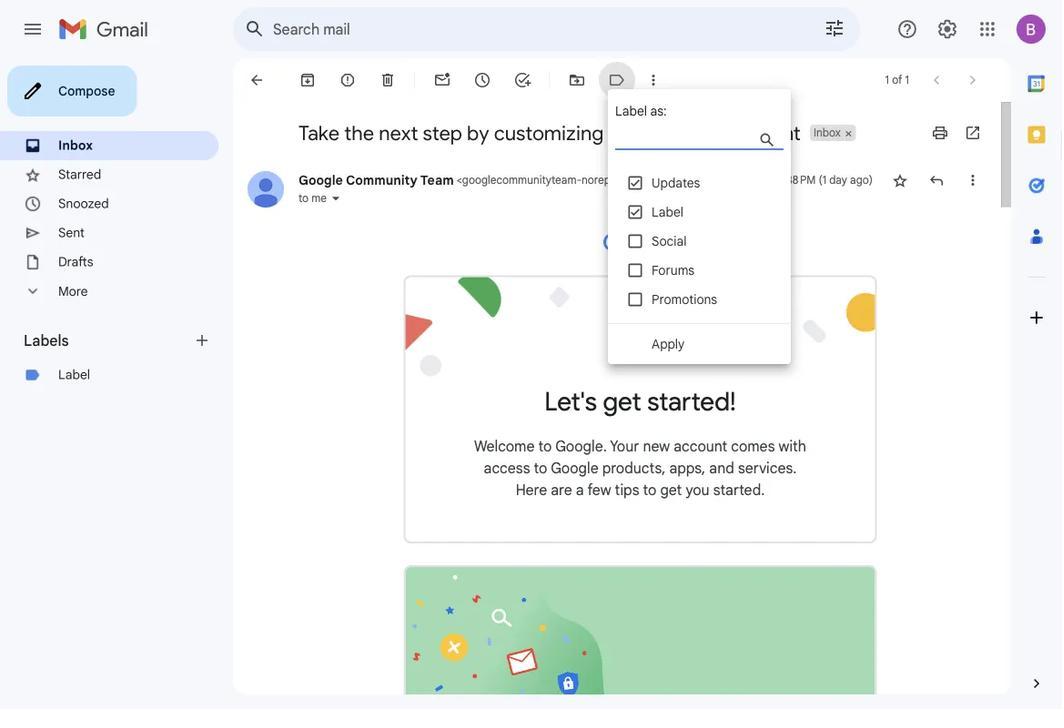 Task type: vqa. For each thing, say whether or not it's contained in the screenshot.
THE "SERENE"
no



Task type: describe. For each thing, give the bounding box(es) containing it.
by
[[467, 120, 489, 146]]

google community team cell
[[299, 172, 693, 188]]

tips
[[615, 481, 639, 499]]

account
[[725, 120, 801, 146]]

back to inbox image
[[248, 71, 266, 89]]

to left google.
[[539, 437, 552, 455]]

access
[[484, 459, 530, 477]]

as:
[[650, 103, 667, 119]]

inbox button
[[810, 125, 843, 141]]

apply
[[652, 336, 685, 352]]

2 horizontal spatial google
[[654, 120, 721, 146]]

search mail image
[[238, 13, 271, 46]]

>
[[687, 173, 693, 187]]

16,
[[728, 173, 741, 187]]

2 horizontal spatial label
[[652, 204, 684, 220]]

google community team < googlecommunityteam-noreply@google.com >
[[299, 172, 693, 188]]

few
[[587, 481, 611, 499]]

started.
[[713, 481, 765, 499]]

gmail image
[[58, 11, 157, 47]]

advanced search options image
[[817, 10, 853, 46]]

updates
[[652, 175, 700, 191]]

more
[[58, 283, 88, 299]]

day
[[829, 173, 848, 187]]

ago)
[[850, 173, 873, 187]]

with
[[779, 437, 807, 455]]

next
[[379, 120, 418, 146]]

add to tasks image
[[513, 71, 532, 89]]

you
[[686, 481, 710, 499]]

community
[[346, 172, 418, 188]]

started!
[[647, 386, 736, 418]]

snoozed
[[58, 196, 109, 212]]

labels heading
[[24, 331, 193, 350]]

let's get started!
[[545, 386, 736, 418]]

your
[[608, 120, 649, 146]]

archive image
[[299, 71, 317, 89]]

forums
[[652, 262, 695, 278]]

account
[[674, 437, 727, 455]]

label for label as:
[[615, 103, 647, 119]]

1 1 from the left
[[885, 73, 889, 87]]

drafts
[[58, 254, 93, 270]]

more image
[[644, 71, 663, 89]]

1 of 1
[[885, 73, 909, 87]]

starred
[[58, 167, 101, 183]]

promotions
[[652, 291, 717, 307]]

googlecommunityteam-
[[462, 173, 582, 187]]

social
[[652, 233, 687, 249]]

of
[[892, 73, 903, 87]]

compose button
[[7, 66, 137, 117]]

sent link
[[58, 225, 85, 241]]

to me
[[299, 192, 327, 205]]

0 vertical spatial get
[[603, 386, 641, 418]]

<
[[457, 173, 462, 187]]

settings image
[[937, 18, 959, 40]]

services.
[[738, 459, 797, 477]]



Task type: locate. For each thing, give the bounding box(es) containing it.
compose
[[58, 83, 115, 99]]

google inside welcome to google. your new account comes with access to google products, apps, and services. here are a few tips to get
[[551, 459, 599, 477]]

1 left of
[[885, 73, 889, 87]]

2023,
[[744, 173, 771, 187]]

0 horizontal spatial google
[[299, 172, 343, 188]]

welcome
[[474, 437, 535, 455]]

team
[[420, 172, 454, 188]]

0 horizontal spatial 1
[[885, 73, 889, 87]]

labels
[[24, 331, 69, 350]]

your
[[610, 437, 639, 455]]

2 vertical spatial google
[[551, 459, 599, 477]]

to right tips
[[643, 481, 657, 499]]

inbox up (1
[[814, 126, 841, 140]]

google up me
[[299, 172, 343, 188]]

label as:
[[615, 103, 667, 119]]

take the next step by customizing your google account
[[299, 120, 801, 146]]

0 vertical spatial google
[[654, 120, 721, 146]]

not starred image
[[891, 171, 909, 189]]

oct 16, 2023, 12:38 pm (1 day ago)
[[707, 173, 873, 187]]

0 vertical spatial label
[[615, 103, 647, 119]]

label link
[[58, 367, 90, 383]]

google down as:
[[654, 120, 721, 146]]

google
[[654, 120, 721, 146], [299, 172, 343, 188], [551, 459, 599, 477]]

new
[[643, 437, 670, 455]]

welcome to google. your new account comes with access to google products, apps, and services. here are a few tips to get
[[474, 437, 807, 499]]

0 horizontal spatial label
[[58, 367, 90, 383]]

1 horizontal spatial inbox
[[814, 126, 841, 140]]

here
[[516, 481, 547, 499]]

comes
[[731, 437, 775, 455]]

inbox
[[814, 126, 841, 140], [58, 137, 93, 153]]

1 vertical spatial get
[[660, 481, 682, 499]]

move to image
[[568, 71, 586, 89]]

support image
[[897, 18, 918, 40]]

you started.
[[686, 481, 765, 499]]

(1
[[819, 173, 827, 187]]

1 horizontal spatial label
[[615, 103, 647, 119]]

to up here
[[534, 459, 547, 477]]

show details image
[[330, 193, 341, 204]]

the
[[344, 120, 374, 146]]

to left me
[[299, 192, 309, 205]]

a
[[576, 481, 584, 499]]

get up your
[[603, 386, 641, 418]]

apps,
[[669, 459, 706, 477]]

take
[[299, 120, 340, 146]]

let's
[[545, 386, 597, 418]]

delete image
[[379, 71, 397, 89]]

and
[[709, 459, 734, 477]]

label up "your"
[[615, 103, 647, 119]]

tab list
[[1011, 58, 1062, 644]]

2 vertical spatial label
[[58, 367, 90, 383]]

1
[[885, 73, 889, 87], [905, 73, 909, 87]]

me
[[311, 192, 327, 205]]

labels navigation
[[0, 58, 233, 709]]

label inside navigation
[[58, 367, 90, 383]]

snoozed link
[[58, 196, 109, 212]]

label
[[615, 103, 647, 119], [652, 204, 684, 220], [58, 367, 90, 383]]

get inside welcome to google. your new account comes with access to google products, apps, and services. here are a few tips to get
[[660, 481, 682, 499]]

1 right of
[[905, 73, 909, 87]]

None search field
[[233, 7, 860, 51]]

1 horizontal spatial get
[[660, 481, 682, 499]]

inbox link
[[58, 137, 93, 153]]

Search mail text field
[[273, 20, 773, 38]]

12:38 pm
[[774, 173, 816, 187]]

1 vertical spatial label
[[652, 204, 684, 220]]

customizing
[[494, 120, 604, 146]]

are
[[551, 481, 572, 499]]

1 horizontal spatial google
[[551, 459, 599, 477]]

inbox for inbox button
[[814, 126, 841, 140]]

0 horizontal spatial get
[[603, 386, 641, 418]]

1 vertical spatial google
[[299, 172, 343, 188]]

noreply@google.com
[[582, 173, 687, 187]]

more button
[[0, 277, 218, 306]]

products,
[[602, 459, 666, 477]]

oct
[[707, 173, 725, 187]]

label down labels
[[58, 367, 90, 383]]

step
[[423, 120, 462, 146]]

inbox inside labels navigation
[[58, 137, 93, 153]]

report spam image
[[339, 71, 357, 89]]

label for 'label' link
[[58, 367, 90, 383]]

main menu image
[[22, 18, 44, 40]]

labels image
[[608, 71, 626, 89]]

get left you
[[660, 481, 682, 499]]

google up a
[[551, 459, 599, 477]]

starred link
[[58, 167, 101, 183]]

snooze image
[[473, 71, 492, 89]]

0 horizontal spatial inbox
[[58, 137, 93, 153]]

inbox for inbox link
[[58, 137, 93, 153]]

oct 16, 2023, 12:38 pm (1 day ago) cell
[[707, 171, 873, 189]]

to
[[299, 192, 309, 205], [539, 437, 552, 455], [534, 459, 547, 477], [643, 481, 657, 499]]

label up 'social'
[[652, 204, 684, 220]]

inbox up starred
[[58, 137, 93, 153]]

google.
[[555, 437, 607, 455]]

1 horizontal spatial 1
[[905, 73, 909, 87]]

Label-as menu open text field
[[615, 127, 818, 150]]

Not starred checkbox
[[891, 171, 909, 189]]

2 1 from the left
[[905, 73, 909, 87]]

drafts link
[[58, 254, 93, 270]]

get
[[603, 386, 641, 418], [660, 481, 682, 499]]

sent
[[58, 225, 85, 241]]

inbox inside button
[[814, 126, 841, 140]]



